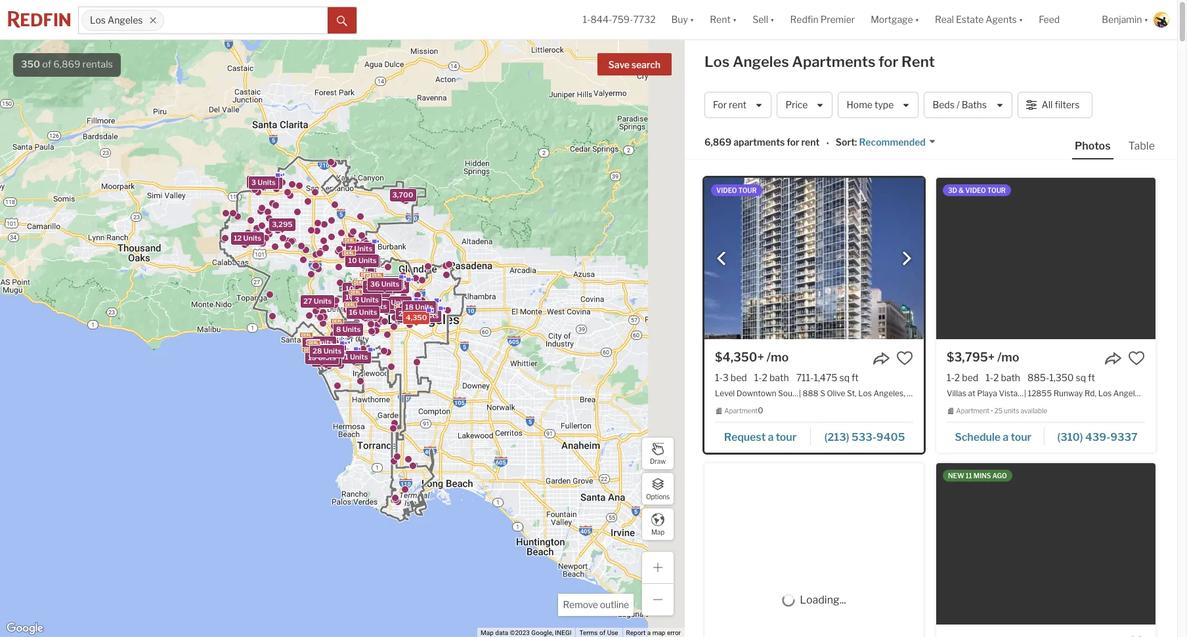 Task type: describe. For each thing, give the bounding box(es) containing it.
11 units
[[352, 302, 378, 311]]

home type
[[847, 99, 894, 111]]

0 vertical spatial favorite button image
[[896, 350, 913, 367]]

65
[[365, 278, 375, 288]]

0 vertical spatial 27
[[303, 297, 312, 306]]

1 video from the left
[[716, 186, 737, 194]]

filters
[[1055, 99, 1080, 111]]

(213) 533-9405
[[824, 431, 905, 444]]

$4,350+ /mo
[[715, 351, 789, 364]]

villas at playa vista - malibu
[[947, 389, 1049, 399]]

mortgage
[[871, 14, 913, 25]]

• inside 6,869 apartments for rent •
[[826, 138, 829, 149]]

4,350
[[406, 313, 427, 322]]

2 vertical spatial 3 units
[[354, 296, 379, 305]]

buy ▾
[[671, 14, 694, 25]]

0 vertical spatial 16 units
[[251, 178, 279, 187]]

1 vertical spatial 3 units
[[365, 283, 390, 292]]

bath for $4,350+ /mo
[[770, 372, 789, 383]]

google,
[[531, 630, 553, 637]]

888
[[803, 389, 819, 399]]

map region
[[0, 6, 816, 638]]

1- left 759-
[[583, 14, 591, 25]]

request
[[724, 431, 766, 444]]

rd,
[[1085, 389, 1097, 399]]

favorite button checkbox for $3,795+ /mo
[[1128, 350, 1145, 367]]

apartments
[[792, 53, 876, 70]]

2 horizontal spatial 25
[[994, 407, 1003, 415]]

0 vertical spatial 9
[[362, 288, 367, 297]]

151
[[374, 283, 386, 292]]

real estate agents ▾ button
[[927, 0, 1031, 39]]

photo of 888 s olive st, los angeles, ca 90014 image
[[705, 178, 924, 339]]

error
[[667, 630, 681, 637]]

st,
[[847, 389, 857, 399]]

los angeles apartments for rent
[[705, 53, 935, 70]]

-
[[1020, 389, 1023, 399]]

1 horizontal spatial 5
[[414, 311, 419, 320]]

new
[[948, 472, 964, 480]]

151 units
[[374, 283, 406, 292]]

1 vertical spatial 27 units
[[400, 312, 428, 321]]

1 horizontal spatial rent
[[902, 53, 935, 70]]

level downtown south olive
[[715, 389, 820, 399]]

1 tour from the left
[[738, 186, 757, 194]]

2 vertical spatial 16 units
[[349, 308, 377, 317]]

2,500
[[410, 310, 432, 319]]

benjamin
[[1102, 14, 1142, 25]]

7732
[[633, 14, 656, 25]]

los up rentals
[[90, 15, 106, 26]]

sell ▾ button
[[745, 0, 782, 39]]

90014
[[920, 389, 945, 399]]

$3,795+ /mo
[[947, 351, 1019, 364]]

1 vertical spatial 16
[[358, 298, 366, 308]]

table
[[1128, 140, 1155, 152]]

all filters
[[1042, 99, 1080, 111]]

2 2 from the left
[[955, 372, 960, 383]]

baths
[[962, 99, 987, 111]]

36 units
[[370, 279, 399, 289]]

google image
[[3, 620, 47, 638]]

loading... status
[[800, 594, 846, 608]]

1 vertical spatial 16 units
[[358, 298, 386, 308]]

for rent
[[713, 99, 747, 111]]

9405
[[876, 431, 905, 444]]

of for terms
[[599, 630, 606, 637]]

(310) 439-9337 link
[[1045, 425, 1145, 448]]

22
[[398, 310, 407, 319]]

| for $4,350+ /mo
[[799, 389, 801, 399]]

▾ for rent ▾
[[733, 14, 737, 25]]

11 inside map region
[[352, 302, 359, 311]]

options
[[646, 493, 670, 501]]

1-2 bath for $3,795+
[[986, 372, 1020, 383]]

2 angeles, from the left
[[1113, 389, 1145, 399]]

favorite button image
[[1128, 350, 1145, 367]]

1 vertical spatial 8 units
[[336, 325, 360, 334]]

1-2 bath for $4,350+
[[754, 372, 789, 383]]

1 horizontal spatial 25 units
[[358, 286, 387, 295]]

save search
[[608, 59, 661, 70]]

rentals
[[82, 58, 113, 70]]

a for $4,350+
[[768, 431, 774, 444]]

los down rent ▾ button
[[705, 53, 730, 70]]

ago
[[992, 472, 1007, 480]]

remove
[[563, 599, 598, 611]]

real
[[935, 14, 954, 25]]

rent ▾ button
[[702, 0, 745, 39]]

s
[[820, 389, 825, 399]]

sq for $4,350+ /mo
[[839, 372, 850, 383]]

2 for $3,795+
[[993, 372, 999, 383]]

1 vertical spatial 27
[[400, 312, 409, 321]]

1 horizontal spatial 8 units
[[384, 298, 409, 307]]

0 vertical spatial 27 units
[[303, 297, 332, 306]]

buy ▾ button
[[664, 0, 702, 39]]

3,700
[[392, 191, 413, 200]]

remove los angeles image
[[149, 16, 157, 24]]

2 ca from the left
[[1147, 389, 1158, 399]]

1,350
[[1049, 372, 1074, 383]]

▾ for buy ▾
[[690, 14, 694, 25]]

map button
[[641, 508, 674, 541]]

buy ▾ button
[[671, 0, 694, 39]]

41 units
[[340, 352, 368, 362]]

28 units
[[312, 347, 341, 356]]

request a tour
[[724, 431, 797, 444]]

1 vertical spatial 11
[[966, 472, 972, 480]]

1-3 bed
[[715, 372, 747, 383]]

units
[[1004, 407, 1019, 415]]

for rent button
[[705, 92, 772, 118]]

los right st, on the right
[[858, 389, 872, 399]]

0 horizontal spatial a
[[647, 630, 651, 637]]

(213) 533-9405 link
[[811, 425, 913, 448]]

at
[[968, 389, 975, 399]]

remove outline
[[563, 599, 629, 611]]

1 ca from the left
[[907, 389, 918, 399]]

1 vertical spatial favorite button image
[[1128, 635, 1145, 638]]

recommended
[[859, 137, 926, 148]]

beds
[[933, 99, 955, 111]]

6
[[357, 295, 362, 304]]

mortgage ▾
[[871, 14, 919, 25]]

tour for $3,795+ /mo
[[1011, 431, 1032, 444]]

request a tour button
[[715, 427, 811, 446]]

price
[[786, 99, 808, 111]]

angeles for los angeles
[[108, 15, 143, 26]]

4
[[376, 279, 381, 288]]

new 11 mins ago
[[948, 472, 1007, 480]]

3,295
[[272, 220, 292, 229]]

1 vertical spatial 9 units
[[314, 356, 338, 365]]

schedule
[[955, 431, 1001, 444]]

0 vertical spatial for
[[879, 53, 899, 70]]

vista
[[999, 389, 1018, 399]]

beds / baths
[[933, 99, 987, 111]]

21
[[406, 303, 414, 312]]

2 vertical spatial 16
[[349, 308, 357, 317]]

32 units
[[370, 280, 399, 289]]

1 horizontal spatial 5 units
[[414, 311, 438, 320]]

▾ for sell ▾
[[770, 14, 774, 25]]

1-844-759-7732
[[583, 14, 656, 25]]

sell
[[753, 14, 768, 25]]

runway
[[1054, 389, 1083, 399]]

malibu
[[1024, 389, 1049, 399]]

0 horizontal spatial 5 units
[[362, 302, 387, 311]]

1 angeles, from the left
[[874, 389, 905, 399]]

real estate agents ▾ link
[[935, 0, 1023, 39]]

1 horizontal spatial 9 units
[[362, 288, 387, 297]]

bed for $4,350+
[[731, 372, 747, 383]]

of for 350
[[42, 58, 51, 70]]

options button
[[641, 473, 674, 506]]

2 video from the left
[[965, 186, 986, 194]]

playa
[[977, 389, 997, 399]]

terms
[[579, 630, 598, 637]]

terms of use
[[579, 630, 618, 637]]

redfin premier button
[[782, 0, 863, 39]]

previous button image
[[715, 252, 728, 265]]



Task type: vqa. For each thing, say whether or not it's contained in the screenshot.
rightmost 6,869
yes



Task type: locate. For each thing, give the bounding box(es) containing it.
apartment
[[724, 407, 758, 415], [956, 407, 990, 415]]

angeles, down favorite button icon
[[1113, 389, 1145, 399]]

tour down units
[[1011, 431, 1032, 444]]

apartment for $3,795+
[[956, 407, 990, 415]]

2 1-2 bath from the left
[[986, 372, 1020, 383]]

▾ inside buy ▾ dropdown button
[[690, 14, 694, 25]]

0 horizontal spatial 9
[[314, 356, 319, 365]]

0 horizontal spatial rent
[[729, 99, 747, 111]]

apartment 0
[[724, 406, 763, 416]]

olive for s
[[827, 389, 845, 399]]

submit search image
[[337, 16, 347, 26]]

ft for $4,350+ /mo
[[852, 372, 859, 383]]

map for map data ©2023 google, inegi
[[481, 630, 494, 637]]

21 units
[[406, 303, 434, 312]]

map down options at the bottom right of the page
[[651, 528, 665, 536]]

▾ right buy
[[690, 14, 694, 25]]

bath for $3,795+ /mo
[[1001, 372, 1020, 383]]

8 units up 22 in the left of the page
[[384, 298, 409, 307]]

1 vertical spatial 7 units
[[390, 302, 414, 312]]

0 horizontal spatial 25
[[325, 352, 334, 361]]

0 horizontal spatial 7 units
[[348, 244, 372, 253]]

photo of 12855 runway rd, los angeles, ca 90094 image
[[936, 178, 1156, 339]]

▾ inside mortgage ▾ dropdown button
[[915, 14, 919, 25]]

loading...
[[800, 594, 846, 607]]

$4,350+
[[715, 351, 764, 364]]

2 apartment from the left
[[956, 407, 990, 415]]

remove outline button
[[558, 594, 634, 617]]

▾ inside real estate agents ▾ link
[[1019, 14, 1023, 25]]

a right request
[[768, 431, 774, 444]]

0 horizontal spatial •
[[826, 138, 829, 149]]

▾ for mortgage ▾
[[915, 14, 919, 25]]

sq up st, on the right
[[839, 372, 850, 383]]

0 horizontal spatial apartment
[[724, 407, 758, 415]]

2 up the villas at playa vista - malibu
[[993, 372, 999, 383]]

0 vertical spatial 25 units
[[358, 286, 387, 295]]

angeles, right st, on the right
[[874, 389, 905, 399]]

rent left the sort
[[801, 137, 820, 148]]

1- up "villas"
[[947, 372, 955, 383]]

outline
[[600, 599, 629, 611]]

▾ left user photo
[[1144, 14, 1148, 25]]

1 horizontal spatial sq
[[1076, 372, 1086, 383]]

map for map
[[651, 528, 665, 536]]

1 vertical spatial of
[[599, 630, 606, 637]]

favorite button checkbox for $4,350+ /mo
[[896, 350, 913, 367]]

tour for $4,350+ /mo
[[776, 431, 797, 444]]

for
[[713, 99, 727, 111]]

2 for $4,350+
[[762, 372, 768, 383]]

0 horizontal spatial 9 units
[[314, 356, 338, 365]]

mortgage ▾ button
[[871, 0, 919, 39]]

25
[[358, 286, 367, 295], [325, 352, 334, 361], [994, 407, 1003, 415]]

ft up st, on the right
[[852, 372, 859, 383]]

0 horizontal spatial tour
[[738, 186, 757, 194]]

apartment inside apartment 0
[[724, 407, 758, 415]]

favorite button image
[[896, 350, 913, 367], [1128, 635, 1145, 638]]

▾ right mortgage
[[915, 14, 919, 25]]

for down mortgage
[[879, 53, 899, 70]]

©2023
[[510, 630, 530, 637]]

11 right the new
[[966, 472, 972, 480]]

1 horizontal spatial of
[[599, 630, 606, 637]]

9
[[362, 288, 367, 297], [314, 356, 319, 365]]

0 vertical spatial 7
[[348, 244, 352, 253]]

18
[[249, 177, 258, 187], [355, 298, 364, 307], [405, 302, 413, 312], [402, 310, 410, 319], [305, 338, 313, 348]]

1 horizontal spatial apartment
[[956, 407, 990, 415]]

1 apartment from the left
[[724, 407, 758, 415]]

rent inside button
[[729, 99, 747, 111]]

2 bath from the left
[[1001, 372, 1020, 383]]

6,869 apartments for rent •
[[705, 137, 829, 149]]

90094
[[1160, 389, 1186, 399]]

los angeles
[[90, 15, 143, 26]]

2 horizontal spatial 2
[[993, 372, 999, 383]]

bath up south
[[770, 372, 789, 383]]

0 horizontal spatial 11
[[352, 302, 359, 311]]

0 vertical spatial 8
[[384, 298, 389, 307]]

2 ▾ from the left
[[733, 14, 737, 25]]

video down apartments
[[716, 186, 737, 194]]

0 horizontal spatial 6,869
[[53, 58, 80, 70]]

2 tour from the left
[[1011, 431, 1032, 444]]

0 vertical spatial 3 units
[[251, 178, 275, 187]]

2 up level downtown south olive
[[762, 372, 768, 383]]

redfin premier
[[790, 14, 855, 25]]

1 vertical spatial 7
[[390, 302, 394, 312]]

▾ for benjamin ▾
[[1144, 14, 1148, 25]]

2
[[762, 372, 768, 383], [955, 372, 960, 383], [993, 372, 999, 383]]

0 vertical spatial 6,869
[[53, 58, 80, 70]]

photo of 7112 apperson st, tujunga, ca 91042 image
[[936, 463, 1156, 625]]

table button
[[1126, 139, 1158, 158]]

10
[[348, 256, 357, 266], [372, 277, 381, 287], [345, 284, 354, 293], [345, 293, 354, 302], [315, 345, 324, 355]]

9 down 28
[[314, 356, 319, 365]]

1 horizontal spatial 27 units
[[400, 312, 428, 321]]

report a map error
[[626, 630, 681, 637]]

of right 350
[[42, 58, 51, 70]]

4 ▾ from the left
[[915, 14, 919, 25]]

0 vertical spatial •
[[826, 138, 829, 149]]

7 left 22 in the left of the page
[[390, 302, 394, 312]]

6 ▾ from the left
[[1144, 14, 1148, 25]]

1 horizontal spatial ca
[[1147, 389, 1158, 399]]

1 vertical spatial 8
[[336, 325, 341, 334]]

• left the sort
[[826, 138, 829, 149]]

&
[[959, 186, 964, 194]]

11 up 2,795
[[352, 302, 359, 311]]

1 horizontal spatial favorite button image
[[1128, 635, 1145, 638]]

8
[[384, 298, 389, 307], [336, 325, 341, 334]]

1 vertical spatial for
[[787, 137, 799, 148]]

1 vertical spatial 9
[[314, 356, 319, 365]]

1- up downtown
[[754, 372, 762, 383]]

1 horizontal spatial a
[[768, 431, 774, 444]]

8 units up 41
[[336, 325, 360, 334]]

1-2 bath
[[754, 372, 789, 383], [986, 372, 1020, 383]]

(213)
[[824, 431, 849, 444]]

ft
[[852, 372, 859, 383], [1088, 372, 1095, 383]]

27 units
[[303, 297, 332, 306], [400, 312, 428, 321]]

ft for $3,795+ /mo
[[1088, 372, 1095, 383]]

price button
[[777, 92, 833, 118]]

1- up level
[[715, 372, 723, 383]]

16 up 12 units
[[251, 178, 260, 187]]

draw button
[[641, 437, 674, 470]]

1 vertical spatial map
[[481, 630, 494, 637]]

units
[[259, 177, 277, 187], [257, 178, 275, 187], [261, 178, 279, 187], [243, 234, 261, 243], [354, 244, 372, 253], [358, 256, 376, 266], [359, 257, 377, 266], [383, 277, 401, 287], [376, 278, 394, 288], [382, 279, 400, 288], [381, 279, 399, 289], [381, 280, 399, 289], [371, 283, 390, 292], [388, 283, 406, 292], [355, 284, 374, 293], [369, 286, 387, 295], [369, 288, 387, 297], [355, 293, 373, 302], [363, 295, 381, 304], [360, 296, 379, 305], [313, 297, 332, 306], [365, 298, 383, 307], [390, 298, 409, 307], [368, 298, 386, 308], [366, 301, 384, 310], [360, 302, 378, 311], [368, 302, 387, 311], [396, 302, 414, 312], [415, 302, 433, 312], [416, 303, 434, 312], [412, 305, 430, 315], [359, 308, 377, 317], [409, 310, 427, 319], [412, 310, 430, 319], [420, 311, 438, 320], [410, 312, 428, 321], [342, 325, 360, 334], [315, 338, 333, 348], [325, 345, 343, 355], [322, 346, 340, 355], [323, 347, 341, 356], [335, 352, 353, 361], [350, 352, 368, 362], [318, 353, 336, 363], [320, 356, 338, 365]]

3
[[251, 178, 256, 187], [365, 283, 370, 292], [354, 296, 359, 305], [723, 372, 729, 383]]

bath
[[770, 372, 789, 383], [1001, 372, 1020, 383]]

1 vertical spatial rent
[[902, 53, 935, 70]]

65 units
[[365, 278, 394, 288]]

8 up '28 units' on the left bottom of page
[[336, 325, 341, 334]]

6,869
[[53, 58, 80, 70], [705, 137, 732, 148]]

3 ▾ from the left
[[770, 14, 774, 25]]

estate
[[956, 14, 984, 25]]

tour down apartments
[[738, 186, 757, 194]]

0 horizontal spatial tour
[[776, 431, 797, 444]]

1 horizontal spatial tour
[[1011, 431, 1032, 444]]

25 left units
[[994, 407, 1003, 415]]

1 1-2 bath from the left
[[754, 372, 789, 383]]

1 horizontal spatial 7
[[390, 302, 394, 312]]

1 vertical spatial angeles
[[733, 53, 789, 70]]

7 units up 19 units
[[348, 244, 372, 253]]

12
[[233, 234, 241, 243]]

sort :
[[836, 137, 857, 148]]

bed up at
[[962, 372, 978, 383]]

5 ▾ from the left
[[1019, 14, 1023, 25]]

apartment down downtown
[[724, 407, 758, 415]]

report
[[626, 630, 646, 637]]

1 horizontal spatial 25
[[358, 286, 367, 295]]

2 up "villas"
[[955, 372, 960, 383]]

2 tour from the left
[[987, 186, 1006, 194]]

1 horizontal spatial /mo
[[997, 351, 1019, 364]]

350
[[21, 58, 40, 70]]

1 horizontal spatial angeles
[[733, 53, 789, 70]]

next button image
[[900, 252, 913, 265]]

map data ©2023 google, inegi
[[481, 630, 572, 637]]

2 /mo from the left
[[997, 351, 1019, 364]]

olive down 711-
[[802, 389, 820, 399]]

rent right for
[[729, 99, 747, 111]]

1 olive from the left
[[802, 389, 820, 399]]

▾ left sell
[[733, 14, 737, 25]]

▾ right agents
[[1019, 14, 1023, 25]]

0 horizontal spatial 25 units
[[325, 352, 353, 361]]

6,869 left rentals
[[53, 58, 80, 70]]

0 vertical spatial map
[[651, 528, 665, 536]]

7 units up 4,350
[[390, 302, 414, 312]]

▾ inside rent ▾ dropdown button
[[733, 14, 737, 25]]

(310)
[[1057, 431, 1083, 444]]

terms of use link
[[579, 630, 618, 637]]

1 horizontal spatial angeles,
[[1113, 389, 1145, 399]]

0 vertical spatial 25
[[358, 286, 367, 295]]

| for $3,795+ /mo
[[1024, 389, 1026, 399]]

los right "rd,"
[[1098, 389, 1112, 399]]

mins
[[974, 472, 991, 480]]

25 right 28
[[325, 352, 334, 361]]

0 horizontal spatial bath
[[770, 372, 789, 383]]

/mo up vista
[[997, 351, 1019, 364]]

rent down mortgage ▾ dropdown button
[[902, 53, 935, 70]]

map left data
[[481, 630, 494, 637]]

/mo for $4,350+ /mo
[[767, 351, 789, 364]]

1 horizontal spatial rent
[[801, 137, 820, 148]]

0 horizontal spatial 8
[[336, 325, 341, 334]]

/mo up level downtown south olive
[[767, 351, 789, 364]]

0 horizontal spatial |
[[799, 389, 801, 399]]

0 horizontal spatial 27 units
[[303, 297, 332, 306]]

sq for $3,795+ /mo
[[1076, 372, 1086, 383]]

0 horizontal spatial 5
[[362, 302, 367, 311]]

1 horizontal spatial video
[[965, 186, 986, 194]]

25 left 32
[[358, 286, 367, 295]]

1 horizontal spatial map
[[651, 528, 665, 536]]

angeles left remove los angeles icon
[[108, 15, 143, 26]]

1 horizontal spatial bed
[[962, 372, 978, 383]]

3 2 from the left
[[993, 372, 999, 383]]

1 ft from the left
[[852, 372, 859, 383]]

41
[[340, 352, 348, 362]]

premier
[[821, 14, 855, 25]]

1- up "playa" on the bottom
[[986, 372, 993, 383]]

south
[[778, 389, 800, 399]]

2 sq from the left
[[1076, 372, 1086, 383]]

bed down $4,350+
[[731, 372, 747, 383]]

7 up 19
[[348, 244, 352, 253]]

ca left "90094"
[[1147, 389, 1158, 399]]

2 bed from the left
[[962, 372, 978, 383]]

13
[[356, 301, 365, 310], [402, 305, 410, 315], [312, 346, 320, 355], [308, 353, 316, 363]]

mortgage ▾ button
[[863, 0, 927, 39]]

apartment for $4,350+
[[724, 407, 758, 415]]

0 horizontal spatial /mo
[[767, 351, 789, 364]]

0 vertical spatial rent
[[710, 14, 731, 25]]

rent inside 6,869 apartments for rent •
[[801, 137, 820, 148]]

16 down 6
[[349, 308, 357, 317]]

angeles down sell ▾ dropdown button
[[733, 53, 789, 70]]

1 vertical spatial 25 units
[[325, 352, 353, 361]]

map inside button
[[651, 528, 665, 536]]

0 vertical spatial 16
[[251, 178, 260, 187]]

a left 'map'
[[647, 630, 651, 637]]

rent ▾
[[710, 14, 737, 25]]

350 of 6,869 rentals
[[21, 58, 113, 70]]

0 horizontal spatial 8 units
[[336, 325, 360, 334]]

rent inside dropdown button
[[710, 14, 731, 25]]

19 units
[[349, 257, 377, 266]]

19
[[349, 257, 358, 266]]

5
[[362, 302, 367, 311], [414, 311, 419, 320]]

1 horizontal spatial 1-2 bath
[[986, 372, 1020, 383]]

16 down 65
[[358, 298, 366, 308]]

9 right 6
[[362, 288, 367, 297]]

2 ft from the left
[[1088, 372, 1095, 383]]

12855
[[1028, 389, 1052, 399]]

0 vertical spatial angeles
[[108, 15, 143, 26]]

1 vertical spatial 6,869
[[705, 137, 732, 148]]

0 horizontal spatial angeles
[[108, 15, 143, 26]]

1 ▾ from the left
[[690, 14, 694, 25]]

10 units
[[348, 256, 376, 266], [372, 277, 401, 287], [345, 284, 374, 293], [345, 293, 373, 302], [315, 345, 343, 355]]

1 horizontal spatial 8
[[384, 298, 389, 307]]

olive right the s
[[827, 389, 845, 399]]

tour
[[738, 186, 757, 194], [987, 186, 1006, 194]]

tour right "&"
[[987, 186, 1006, 194]]

a for $3,795+
[[1003, 431, 1009, 444]]

1 horizontal spatial 6,869
[[705, 137, 732, 148]]

• down "playa" on the bottom
[[991, 407, 993, 415]]

for
[[879, 53, 899, 70], [787, 137, 799, 148]]

1 | from the left
[[799, 389, 801, 399]]

7 units
[[348, 244, 372, 253], [390, 302, 414, 312]]

rent ▾ button
[[710, 0, 737, 39]]

▾ right sell
[[770, 14, 774, 25]]

4 units
[[376, 279, 400, 288]]

1 horizontal spatial 11
[[966, 472, 972, 480]]

1 horizontal spatial •
[[991, 407, 993, 415]]

1 bed from the left
[[731, 372, 747, 383]]

0 horizontal spatial bed
[[731, 372, 747, 383]]

0 horizontal spatial map
[[481, 630, 494, 637]]

0 vertical spatial 9 units
[[362, 288, 387, 297]]

save search button
[[597, 53, 672, 76]]

sq up "rd,"
[[1076, 372, 1086, 383]]

0 horizontal spatial of
[[42, 58, 51, 70]]

16 units down 6
[[349, 308, 377, 317]]

sell ▾ button
[[753, 0, 774, 39]]

1-2 bath up level downtown south olive
[[754, 372, 789, 383]]

711-
[[796, 372, 814, 383]]

0 horizontal spatial 1-2 bath
[[754, 372, 789, 383]]

16 units down 151
[[358, 298, 386, 308]]

user photo image
[[1154, 12, 1169, 28]]

None search field
[[164, 7, 328, 33]]

villas
[[947, 389, 966, 399]]

1 2 from the left
[[762, 372, 768, 383]]

bed for $3,795+
[[962, 372, 978, 383]]

0 vertical spatial rent
[[729, 99, 747, 111]]

6,869 down for
[[705, 137, 732, 148]]

2,795
[[336, 323, 357, 332]]

angeles for los angeles apartments for rent
[[733, 53, 789, 70]]

a down apartment • 25 units available
[[1003, 431, 1009, 444]]

home type button
[[838, 92, 919, 118]]

1 horizontal spatial olive
[[827, 389, 845, 399]]

13 units
[[356, 301, 384, 310], [402, 305, 430, 315], [312, 346, 340, 355], [308, 353, 336, 363]]

16 units up 3,295 at the top
[[251, 178, 279, 187]]

3d
[[948, 186, 957, 194]]

1 horizontal spatial ft
[[1088, 372, 1095, 383]]

1 vertical spatial 25
[[325, 352, 334, 361]]

8 down "151 units"
[[384, 298, 389, 307]]

| right - at the right of the page
[[1024, 389, 1026, 399]]

▾ inside sell ▾ dropdown button
[[770, 14, 774, 25]]

| left 888
[[799, 389, 801, 399]]

for right apartments
[[787, 137, 799, 148]]

1-2 bath up the villas at playa vista - malibu
[[986, 372, 1020, 383]]

1 /mo from the left
[[767, 351, 789, 364]]

video right "&"
[[965, 186, 986, 194]]

2 olive from the left
[[827, 389, 845, 399]]

36
[[370, 279, 379, 289]]

1 horizontal spatial 27
[[400, 312, 409, 321]]

/mo for $3,795+ /mo
[[997, 351, 1019, 364]]

olive for south
[[802, 389, 820, 399]]

439-
[[1085, 431, 1110, 444]]

2 horizontal spatial a
[[1003, 431, 1009, 444]]

for inside 6,869 apartments for rent •
[[787, 137, 799, 148]]

bath up vista
[[1001, 372, 1020, 383]]

1 vertical spatial rent
[[801, 137, 820, 148]]

9337
[[1110, 431, 1138, 444]]

0 vertical spatial 7 units
[[348, 244, 372, 253]]

ca left 90014
[[907, 389, 918, 399]]

32
[[370, 280, 379, 289]]

favorite button checkbox
[[896, 350, 913, 367], [1128, 350, 1145, 367], [1128, 635, 1145, 638]]

1 tour from the left
[[776, 431, 797, 444]]

of left use
[[599, 630, 606, 637]]

1 vertical spatial •
[[991, 407, 993, 415]]

6,869 inside 6,869 apartments for rent •
[[705, 137, 732, 148]]

3 units
[[251, 178, 275, 187], [365, 283, 390, 292], [354, 296, 379, 305]]

tour right request
[[776, 431, 797, 444]]

1 sq from the left
[[839, 372, 850, 383]]

1 horizontal spatial |
[[1024, 389, 1026, 399]]

buy
[[671, 14, 688, 25]]

2 | from the left
[[1024, 389, 1026, 399]]

apartment down at
[[956, 407, 990, 415]]

ft up "rd,"
[[1088, 372, 1095, 383]]

rent right buy ▾
[[710, 14, 731, 25]]

1 bath from the left
[[770, 372, 789, 383]]

real estate agents ▾
[[935, 14, 1023, 25]]

0 horizontal spatial 27
[[303, 297, 312, 306]]



